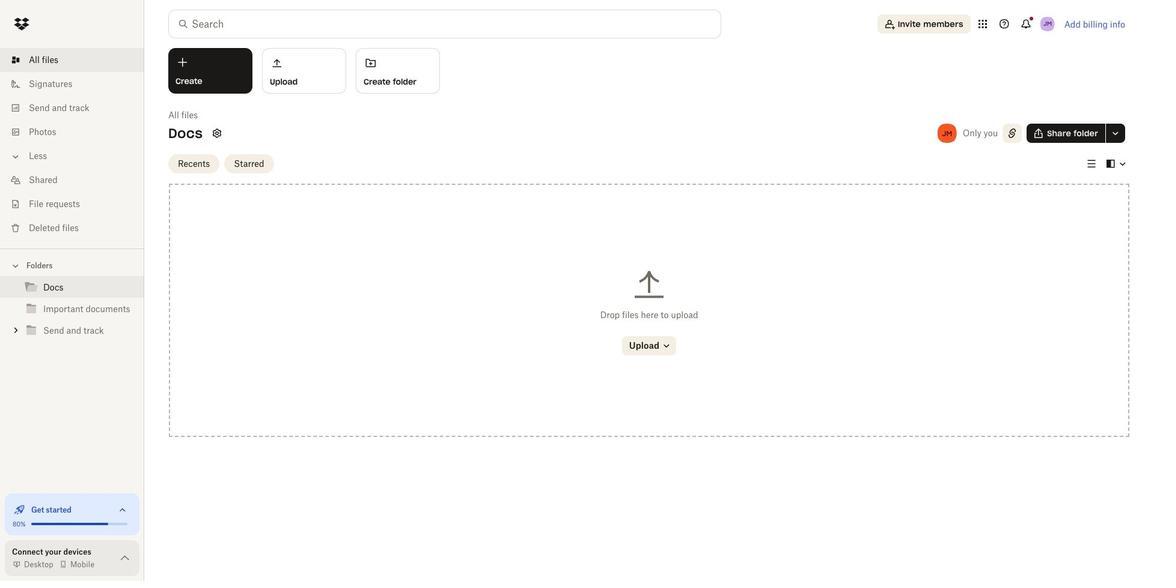 Task type: describe. For each thing, give the bounding box(es) containing it.
less image
[[10, 151, 22, 163]]

getting started progress progress bar
[[31, 524, 108, 526]]



Task type: locate. For each thing, give the bounding box(es) containing it.
group
[[0, 275, 144, 351]]

list item
[[0, 48, 144, 72]]

Search in folder "Dropbox" text field
[[192, 17, 696, 31]]

dropbox image
[[10, 12, 34, 36]]

folder settings image
[[210, 126, 224, 141]]

list
[[0, 41, 144, 249]]



Task type: vqa. For each thing, say whether or not it's contained in the screenshot.
Copy link button in the left top of the page
no



